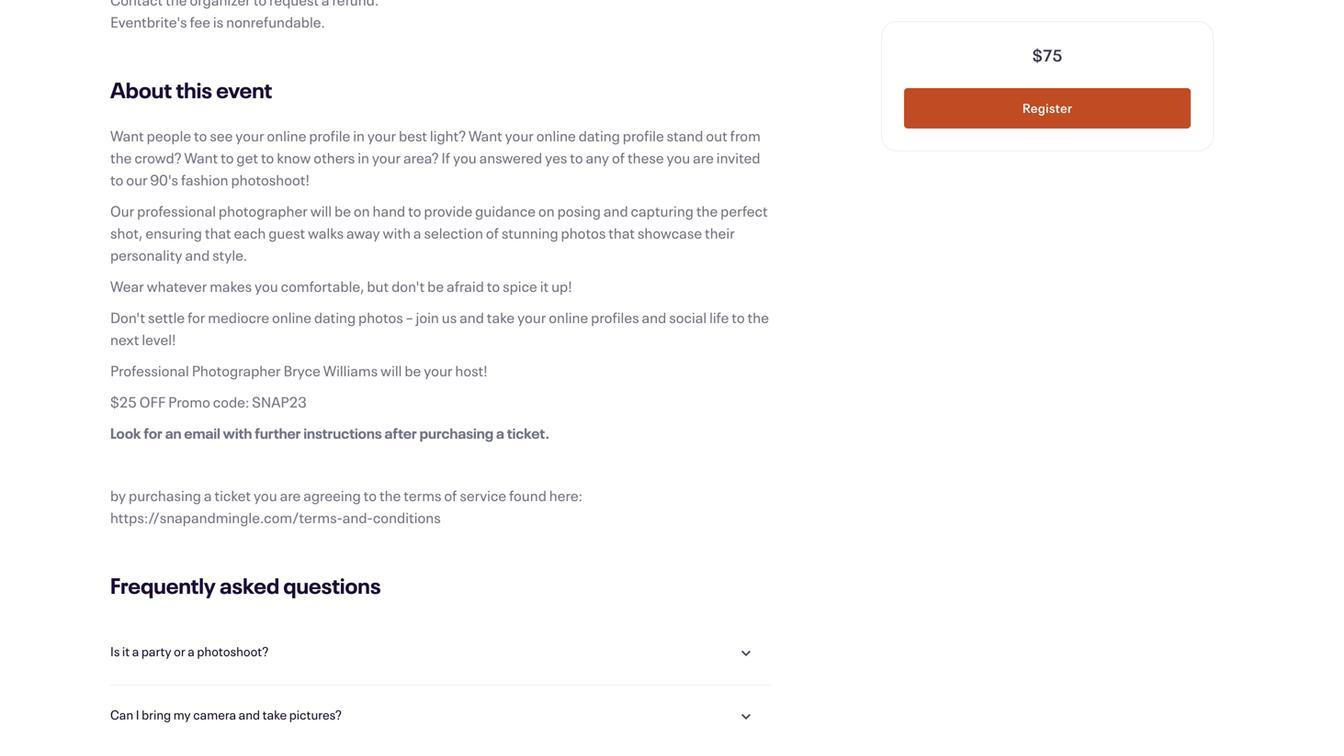 Task type: describe. For each thing, give the bounding box(es) containing it.
style.
[[212, 245, 247, 265]]

can i bring my camera and take pictures?
[[110, 707, 342, 724]]

are inside want people to see your online profile in your best light? want your online dating profile stand out from the crowd? want to get to know others in your area? if you answered yes to any of these you are  invited to our 90's fashion photoshoot!
[[693, 148, 714, 168]]

questions
[[283, 572, 381, 601]]

dating inside don't settle for mediocre online dating photos – join us and take your online profiles and social life to the next level!
[[314, 308, 356, 328]]

provide
[[424, 201, 473, 221]]

others
[[314, 148, 355, 168]]

our
[[126, 170, 148, 190]]

here:
[[549, 486, 583, 506]]

1 that from the left
[[205, 223, 231, 243]]

instructions
[[304, 424, 382, 443]]

us
[[442, 308, 457, 328]]

and right us
[[460, 308, 484, 328]]

1 on from the left
[[354, 201, 370, 221]]

online up know on the top left of the page
[[267, 126, 306, 146]]

whatever
[[147, 277, 207, 296]]

further
[[255, 424, 301, 443]]

to left spice
[[487, 277, 500, 296]]

promo
[[168, 392, 210, 412]]

of inside want people to see your online profile in your best light? want your online dating profile stand out from the crowd? want to get to know others in your area? if you answered yes to any of these you are  invited to our 90's fashion photoshoot!
[[612, 148, 625, 168]]

service
[[460, 486, 507, 506]]

this
[[176, 75, 212, 104]]

bryce
[[283, 361, 321, 381]]

p﻿rofessional photographer bryce williams will be your host!
[[110, 361, 488, 381]]

you right the if at the left top of page
[[453, 148, 477, 168]]

after
[[385, 424, 417, 443]]

register
[[1023, 100, 1073, 117]]

look for an email with further instructions after purchasing a ticket.
[[110, 424, 550, 443]]

don't
[[110, 308, 145, 328]]

get
[[237, 148, 258, 168]]

about
[[110, 75, 172, 104]]

these
[[628, 148, 664, 168]]

look
[[110, 424, 141, 443]]

ticket.
[[507, 424, 550, 443]]

0 horizontal spatial it
[[122, 644, 130, 661]]

event
[[216, 75, 272, 104]]

don't settle for mediocre online dating photos – join us and take your online profiles and social life to the next level!
[[110, 308, 769, 350]]

makes
[[210, 277, 252, 296]]

be inside our professional photographer will be on hand to provide guidance on posing and capturing the perfect shot, ensuring that each guest walks away with a selection of stunning photos that showcase their personality and style.
[[335, 201, 351, 221]]

online down up!
[[549, 308, 588, 328]]

level!
[[142, 330, 176, 350]]

know
[[277, 148, 311, 168]]

an
[[165, 424, 182, 443]]

a left ticket.
[[496, 424, 504, 443]]

bring
[[142, 707, 171, 724]]

and right camera
[[239, 707, 260, 724]]

the inside don't settle for mediocre online dating photos – join us and take your online profiles and social life to the next level!
[[748, 308, 769, 328]]

1 horizontal spatial it
[[540, 277, 549, 296]]

0 horizontal spatial with
[[223, 424, 252, 443]]

you inside "b﻿y purchasing a ticket you are agreeing to the terms of service found here: https://snapandmingle.com/terms-and-conditions"
[[254, 486, 277, 506]]

profiles
[[591, 308, 639, 328]]

our professional photographer will be on hand to provide guidance on posing and capturing the perfect shot, ensuring that each guest walks away with a selection of stunning photos that showcase their personality and style.
[[110, 201, 768, 265]]

ticket
[[214, 486, 251, 506]]

to right yes
[[570, 148, 583, 168]]

fee
[[190, 12, 210, 32]]

if
[[442, 148, 450, 168]]

0 horizontal spatial take
[[262, 707, 287, 724]]

capturing
[[631, 201, 694, 221]]

$25 off promo code: snap23
[[110, 392, 307, 412]]

1 vertical spatial will
[[381, 361, 402, 381]]

life
[[710, 308, 729, 328]]

dating inside want people to see your online profile in your best light? want your online dating profile stand out from the crowd? want to get to know others in your area? if you answered yes to any of these you are  invited to our 90's fashion photoshoot!
[[579, 126, 620, 146]]

a right or
[[188, 644, 195, 661]]

https://snapandmingle.com/terms-
[[110, 508, 343, 528]]

your up get
[[236, 126, 264, 146]]

williams
[[323, 361, 378, 381]]

eventbrite's fee is nonrefundable.
[[110, 12, 325, 32]]

$75
[[1033, 44, 1063, 66]]

agreeing
[[303, 486, 361, 506]]

the inside our professional photographer will be on hand to provide guidance on posing and capturing the perfect shot, ensuring that each guest walks away with a selection of stunning photos that showcase their personality and style.
[[696, 201, 718, 221]]

from
[[730, 126, 761, 146]]

posing
[[557, 201, 601, 221]]

but
[[367, 277, 389, 296]]

eventbrite's
[[110, 12, 187, 32]]

professional
[[137, 201, 216, 221]]

or
[[174, 644, 185, 661]]

–
[[406, 308, 413, 328]]

snap23
[[252, 392, 307, 412]]

our
[[110, 201, 134, 221]]

pictures?
[[289, 707, 342, 724]]

your left host! at left
[[424, 361, 453, 381]]

a inside "b﻿y purchasing a ticket you are agreeing to the terms of service found here: https://snapandmingle.com/terms-and-conditions"
[[204, 486, 212, 506]]

answered
[[479, 148, 542, 168]]

fashion
[[181, 170, 228, 190]]

any
[[586, 148, 609, 168]]

photos inside don't settle for mediocre online dating photos – join us and take your online profiles and social life to the next level!
[[358, 308, 403, 328]]

see
[[210, 126, 233, 146]]

don't
[[392, 277, 425, 296]]

to inside "b﻿y purchasing a ticket you are agreeing to the terms of service found here: https://snapandmingle.com/terms-and-conditions"
[[364, 486, 377, 506]]

$25
[[110, 392, 137, 412]]

2 horizontal spatial be
[[427, 277, 444, 296]]

will inside our professional photographer will be on hand to provide guidance on posing and capturing the perfect shot, ensuring that each guest walks away with a selection of stunning photos that showcase their personality and style.
[[310, 201, 332, 221]]

online down comfortable,
[[272, 308, 312, 328]]

1 horizontal spatial be
[[405, 361, 421, 381]]

to inside don't settle for mediocre online dating photos – join us and take your online profiles and social life to the next level!
[[732, 308, 745, 328]]

the inside "b﻿y purchasing a ticket you are agreeing to the terms of service found here: https://snapandmingle.com/terms-and-conditions"
[[379, 486, 401, 506]]

terms
[[404, 486, 442, 506]]

of inside our professional photographer will be on hand to provide guidance on posing and capturing the perfect shot, ensuring that each guest walks away with a selection of stunning photos that showcase their personality and style.
[[486, 223, 499, 243]]



Task type: locate. For each thing, give the bounding box(es) containing it.
social
[[669, 308, 707, 328]]

1 profile from the left
[[309, 126, 350, 146]]

for
[[188, 308, 205, 328], [144, 424, 162, 443]]

online
[[267, 126, 306, 146], [536, 126, 576, 146], [272, 308, 312, 328], [549, 308, 588, 328]]

of down guidance
[[486, 223, 499, 243]]

i
[[136, 707, 139, 724]]

settle
[[148, 308, 185, 328]]

1 vertical spatial photos
[[358, 308, 403, 328]]

photos down posing
[[561, 223, 606, 243]]

perfect
[[721, 201, 768, 221]]

shot,
[[110, 223, 143, 243]]

0 horizontal spatial on
[[354, 201, 370, 221]]

off
[[139, 392, 166, 412]]

it
[[540, 277, 549, 296], [122, 644, 130, 661]]

and-
[[343, 508, 373, 528]]

to left get
[[221, 148, 234, 168]]

purchasing right after
[[420, 424, 494, 443]]

0 vertical spatial it
[[540, 277, 549, 296]]

frequently asked questions
[[110, 572, 381, 601]]

1 horizontal spatial are
[[693, 148, 714, 168]]

the up our
[[110, 148, 132, 168]]

1 vertical spatial it
[[122, 644, 130, 661]]

on up stunning
[[538, 201, 555, 221]]

photoshoot?
[[197, 644, 269, 661]]

of right terms
[[444, 486, 457, 506]]

is
[[213, 12, 224, 32]]

your
[[236, 126, 264, 146], [367, 126, 396, 146], [505, 126, 534, 146], [372, 148, 401, 168], [517, 308, 546, 328], [424, 361, 453, 381]]

a left ticket
[[204, 486, 212, 506]]

about this event
[[110, 75, 272, 104]]

want up the answered
[[469, 126, 502, 146]]

are inside "b﻿y purchasing a ticket you are agreeing to the terms of service found here: https://snapandmingle.com/terms-and-conditions"
[[280, 486, 301, 506]]

you right ticket
[[254, 486, 277, 506]]

that down the capturing
[[609, 223, 635, 243]]

up!
[[551, 277, 572, 296]]

1 vertical spatial be
[[427, 277, 444, 296]]

0 horizontal spatial dating
[[314, 308, 356, 328]]

0 vertical spatial dating
[[579, 126, 620, 146]]

asked
[[220, 572, 279, 601]]

crowd?
[[134, 148, 182, 168]]

0 horizontal spatial photos
[[358, 308, 403, 328]]

be up walks
[[335, 201, 351, 221]]

in right others
[[358, 148, 369, 168]]

guest
[[269, 223, 305, 243]]

dating
[[579, 126, 620, 146], [314, 308, 356, 328]]

your inside don't settle for mediocre online dating photos – join us and take your online profiles and social life to the next level!
[[517, 308, 546, 328]]

to right get
[[261, 148, 274, 168]]

in up others
[[353, 126, 365, 146]]

will up walks
[[310, 201, 332, 221]]

0 vertical spatial purchasing
[[420, 424, 494, 443]]

a left selection at the top of page
[[413, 223, 421, 243]]

0 horizontal spatial that
[[205, 223, 231, 243]]

photos left –
[[358, 308, 403, 328]]

be
[[335, 201, 351, 221], [427, 277, 444, 296], [405, 361, 421, 381]]

and down ensuring
[[185, 245, 210, 265]]

0 horizontal spatial will
[[310, 201, 332, 221]]

are left agreeing
[[280, 486, 301, 506]]

to up the and- in the bottom of the page
[[364, 486, 377, 506]]

selection
[[424, 223, 483, 243]]

0 vertical spatial will
[[310, 201, 332, 221]]

0 vertical spatial for
[[188, 308, 205, 328]]

0 vertical spatial in
[[353, 126, 365, 146]]

take inside don't settle for mediocre online dating photos – join us and take your online profiles and social life to the next level!
[[487, 308, 515, 328]]

nonrefundable.
[[226, 12, 325, 32]]

out
[[706, 126, 728, 146]]

with inside our professional photographer will be on hand to provide guidance on posing and capturing the perfect shot, ensuring that each guest walks away with a selection of stunning photos that showcase their personality and style.
[[383, 223, 411, 243]]

conditions
[[373, 508, 441, 528]]

with down code:
[[223, 424, 252, 443]]

is
[[110, 644, 120, 661]]

photos inside our professional photographer will be on hand to provide guidance on posing and capturing the perfect shot, ensuring that each guest walks away with a selection of stunning photos that showcase their personality and style.
[[561, 223, 606, 243]]

your up the answered
[[505, 126, 534, 146]]

purchasing inside "b﻿y purchasing a ticket you are agreeing to the terms of service found here: https://snapandmingle.com/terms-and-conditions"
[[129, 486, 201, 506]]

want
[[110, 126, 144, 146], [469, 126, 502, 146], [184, 148, 218, 168]]

away
[[346, 223, 380, 243]]

on up 'away'
[[354, 201, 370, 221]]

1 horizontal spatial that
[[609, 223, 635, 243]]

and left social
[[642, 308, 667, 328]]

dating up any
[[579, 126, 620, 146]]

it left up!
[[540, 277, 549, 296]]

are down out
[[693, 148, 714, 168]]

0 vertical spatial are
[[693, 148, 714, 168]]

it right the "is"
[[122, 644, 130, 661]]

to left our
[[110, 170, 123, 190]]

you right makes
[[255, 277, 278, 296]]

want up crowd?
[[110, 126, 144, 146]]

2 vertical spatial be
[[405, 361, 421, 381]]

want people to see your online profile in your best light? want your online dating profile stand out from the crowd? want to get to know others in your area? if you answered yes to any of these you are  invited to our 90's fashion photoshoot!
[[110, 126, 761, 190]]

the up "their"
[[696, 201, 718, 221]]

0 vertical spatial photos
[[561, 223, 606, 243]]

b﻿y
[[110, 486, 126, 506]]

your down spice
[[517, 308, 546, 328]]

to inside our professional photographer will be on hand to provide guidance on posing and capturing the perfect shot, ensuring that each guest walks away with a selection of stunning photos that showcase their personality and style.
[[408, 201, 421, 221]]

of inside "b﻿y purchasing a ticket you are agreeing to the terms of service found here: https://snapandmingle.com/terms-and-conditions"
[[444, 486, 457, 506]]

your left best
[[367, 126, 396, 146]]

0 horizontal spatial for
[[144, 424, 162, 443]]

take down spice
[[487, 308, 515, 328]]

found
[[509, 486, 547, 506]]

1 horizontal spatial with
[[383, 223, 411, 243]]

0 horizontal spatial purchasing
[[129, 486, 201, 506]]

with down hand
[[383, 223, 411, 243]]

the up conditions
[[379, 486, 401, 506]]

register button
[[904, 88, 1191, 129]]

to right hand
[[408, 201, 421, 221]]

0 vertical spatial be
[[335, 201, 351, 221]]

will right williams
[[381, 361, 402, 381]]

stand
[[667, 126, 703, 146]]

be right don't
[[427, 277, 444, 296]]

email
[[184, 424, 220, 443]]

comfortable,
[[281, 277, 364, 296]]

1 vertical spatial of
[[486, 223, 499, 243]]

a
[[413, 223, 421, 243], [496, 424, 504, 443], [204, 486, 212, 506], [132, 644, 139, 661], [188, 644, 195, 661]]

2 horizontal spatial of
[[612, 148, 625, 168]]

take
[[487, 308, 515, 328], [262, 707, 287, 724]]

0 horizontal spatial profile
[[309, 126, 350, 146]]

hand
[[373, 201, 405, 221]]

1 horizontal spatial on
[[538, 201, 555, 221]]

take left pictures?
[[262, 707, 287, 724]]

purchasing
[[420, 424, 494, 443], [129, 486, 201, 506]]

a right the "is"
[[132, 644, 139, 661]]

the inside want people to see your online profile in your best light? want your online dating profile stand out from the crowd? want to get to know others in your area? if you answered yes to any of these you are  invited to our 90's fashion photoshoot!
[[110, 148, 132, 168]]

of right any
[[612, 148, 625, 168]]

dating down the w﻿ear whatever makes you comfortable, but don't be afraid to spice it up!
[[314, 308, 356, 328]]

can
[[110, 707, 133, 724]]

online up yes
[[536, 126, 576, 146]]

host!
[[455, 361, 488, 381]]

light?
[[430, 126, 466, 146]]

1 vertical spatial are
[[280, 486, 301, 506]]

best
[[399, 126, 427, 146]]

photographer
[[219, 201, 308, 221]]

ensuring
[[146, 223, 202, 243]]

walks
[[308, 223, 344, 243]]

profile up the these
[[623, 126, 664, 146]]

the
[[110, 148, 132, 168], [696, 201, 718, 221], [748, 308, 769, 328], [379, 486, 401, 506]]

0 horizontal spatial be
[[335, 201, 351, 221]]

1 vertical spatial take
[[262, 707, 287, 724]]

want up fashion
[[184, 148, 218, 168]]

1 vertical spatial purchasing
[[129, 486, 201, 506]]

your down best
[[372, 148, 401, 168]]

1 horizontal spatial dating
[[579, 126, 620, 146]]

will
[[310, 201, 332, 221], [381, 361, 402, 381]]

and right posing
[[604, 201, 628, 221]]

1 horizontal spatial want
[[184, 148, 218, 168]]

showcase
[[638, 223, 702, 243]]

to right life at the right top
[[732, 308, 745, 328]]

be down don't settle for mediocre online dating photos – join us and take your online profiles and social life to the next level!
[[405, 361, 421, 381]]

1 horizontal spatial for
[[188, 308, 205, 328]]

1 vertical spatial in
[[358, 148, 369, 168]]

are
[[693, 148, 714, 168], [280, 486, 301, 506]]

1 horizontal spatial purchasing
[[420, 424, 494, 443]]

1 horizontal spatial photos
[[561, 223, 606, 243]]

photographer
[[192, 361, 281, 381]]

1 horizontal spatial profile
[[623, 126, 664, 146]]

my
[[173, 707, 191, 724]]

area?
[[403, 148, 439, 168]]

1 horizontal spatial will
[[381, 361, 402, 381]]

0 vertical spatial with
[[383, 223, 411, 243]]

the right life at the right top
[[748, 308, 769, 328]]

profile up others
[[309, 126, 350, 146]]

1 vertical spatial dating
[[314, 308, 356, 328]]

purchasing right b﻿y
[[129, 486, 201, 506]]

code:
[[213, 392, 249, 412]]

for left an
[[144, 424, 162, 443]]

2 horizontal spatial want
[[469, 126, 502, 146]]

2 that from the left
[[609, 223, 635, 243]]

0 horizontal spatial of
[[444, 486, 457, 506]]

p﻿rofessional
[[110, 361, 189, 381]]

stunning
[[502, 223, 558, 243]]

to left see
[[194, 126, 207, 146]]

0 vertical spatial take
[[487, 308, 515, 328]]

to
[[194, 126, 207, 146], [221, 148, 234, 168], [261, 148, 274, 168], [570, 148, 583, 168], [110, 170, 123, 190], [408, 201, 421, 221], [487, 277, 500, 296], [732, 308, 745, 328], [364, 486, 377, 506]]

0 horizontal spatial want
[[110, 126, 144, 146]]

2 vertical spatial of
[[444, 486, 457, 506]]

yes
[[545, 148, 567, 168]]

1 horizontal spatial of
[[486, 223, 499, 243]]

1 horizontal spatial take
[[487, 308, 515, 328]]

0 vertical spatial of
[[612, 148, 625, 168]]

and
[[604, 201, 628, 221], [185, 245, 210, 265], [460, 308, 484, 328], [642, 308, 667, 328], [239, 707, 260, 724]]

frequently
[[110, 572, 216, 601]]

invited
[[717, 148, 761, 168]]

90's
[[150, 170, 178, 190]]

you down stand
[[667, 148, 690, 168]]

for right settle
[[188, 308, 205, 328]]

2 on from the left
[[538, 201, 555, 221]]

1 vertical spatial for
[[144, 424, 162, 443]]

1 vertical spatial with
[[223, 424, 252, 443]]

in
[[353, 126, 365, 146], [358, 148, 369, 168]]

a inside our professional photographer will be on hand to provide guidance on posing and capturing the perfect shot, ensuring that each guest walks away with a selection of stunning photos that showcase their personality and style.
[[413, 223, 421, 243]]

2 profile from the left
[[623, 126, 664, 146]]

0 horizontal spatial are
[[280, 486, 301, 506]]

mediocre
[[208, 308, 269, 328]]

that up style.
[[205, 223, 231, 243]]

party
[[141, 644, 172, 661]]

for inside don't settle for mediocre online dating photos – join us and take your online profiles and social life to the next level!
[[188, 308, 205, 328]]

photoshoot!
[[231, 170, 310, 190]]

people
[[147, 126, 191, 146]]

w﻿ear
[[110, 277, 144, 296]]



Task type: vqa. For each thing, say whether or not it's contained in the screenshot.
professional on the left top of the page
yes



